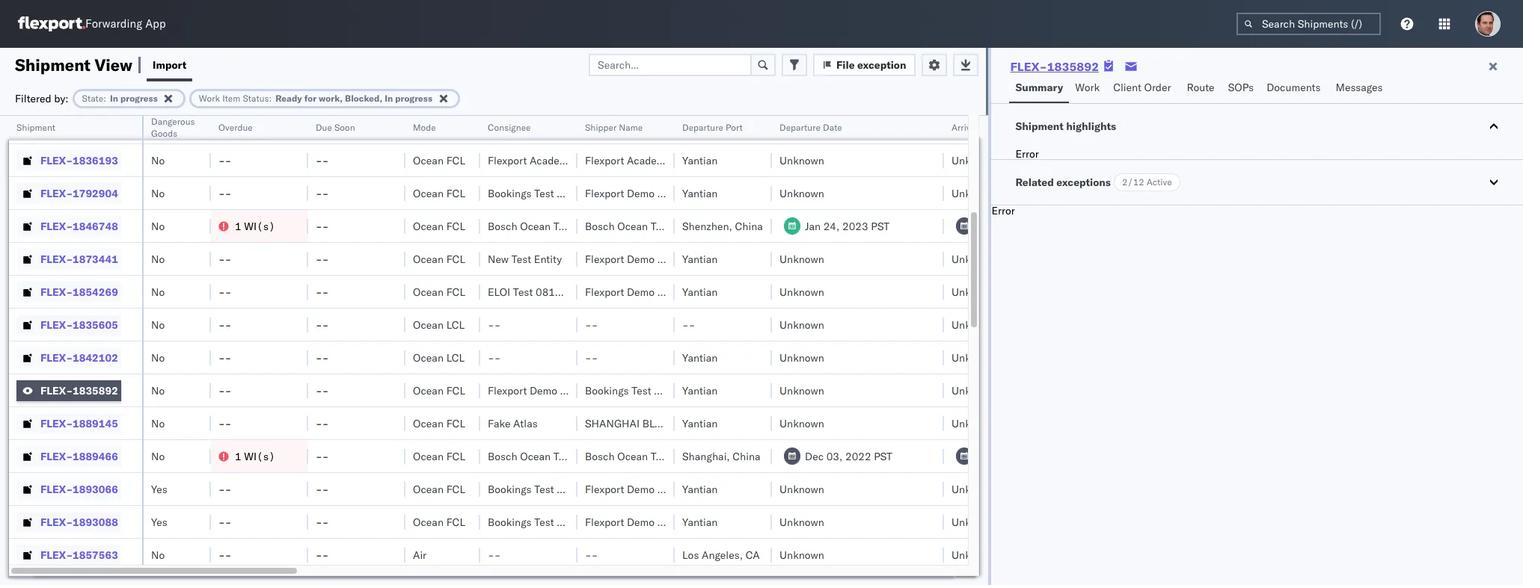 Task type: describe. For each thing, give the bounding box(es) containing it.
co. for 1893088
[[697, 516, 712, 529]]

2 in from the left
[[385, 92, 393, 104]]

item
[[222, 92, 240, 104]]

jan 24, 2023 pst
[[805, 220, 890, 233]]

shanghai, for --
[[682, 121, 730, 134]]

forwarding app link
[[18, 16, 166, 31]]

yantian for flex-1854269
[[682, 285, 718, 299]]

1 for 1846748
[[235, 220, 241, 233]]

ocean fcl for flex-1854269
[[413, 285, 465, 299]]

shanghai, for bosch ocean test
[[682, 450, 730, 464]]

flex- for flex-1835605 button
[[40, 318, 73, 332]]

client order button
[[1108, 74, 1181, 103]]

related
[[1016, 176, 1054, 189]]

co. for 1893066
[[697, 483, 712, 496]]

ocean fcl for flex-1792904
[[413, 187, 465, 200]]

highlights
[[1066, 120, 1117, 133]]

flex- for flex-1795440 button
[[40, 121, 73, 134]]

flex- for flex-1893066 button on the left bottom of page
[[40, 483, 73, 496]]

shipper inside button
[[585, 122, 617, 133]]

bookings test consignee for flex-1792904
[[488, 187, 607, 200]]

shanghai, china for bosch ocean test
[[682, 450, 761, 464]]

fcl for flex-1795440
[[446, 121, 465, 134]]

ocean for 1842102
[[413, 351, 444, 365]]

bookings for flex-1792904
[[488, 187, 532, 200]]

consignee for flex-1792904
[[557, 187, 607, 200]]

resize handle column header for mode
[[462, 116, 480, 586]]

ocean fcl for flex-1873441
[[413, 253, 465, 266]]

flex-1889466
[[40, 450, 118, 464]]

ocean for 1889466
[[413, 450, 444, 464]]

wi(s) for flex-1846748
[[244, 220, 275, 233]]

shenzhen, china
[[682, 220, 763, 233]]

shipper name
[[585, 122, 643, 133]]

related exceptions
[[1016, 176, 1111, 189]]

1893088
[[73, 516, 118, 529]]

flex-1893066
[[40, 483, 118, 496]]

yantian for flex-1835892
[[682, 384, 718, 398]]

flex-1842102 button
[[16, 348, 121, 369]]

ocean fcl for flex-1835892
[[413, 384, 465, 398]]

2 progress from the left
[[395, 92, 433, 104]]

flex- for flex-1857563 button
[[40, 549, 73, 562]]

date for arrival date
[[980, 122, 1000, 133]]

ocean fcl for flex-1889145
[[413, 417, 465, 431]]

flex-1893088
[[40, 516, 118, 529]]

forwarding
[[85, 17, 142, 31]]

new test entity
[[488, 253, 562, 266]]

ocean for 1846748
[[413, 220, 444, 233]]

resize handle column header for departure port
[[754, 116, 772, 586]]

bosch up new
[[488, 220, 517, 233]]

fake
[[488, 417, 511, 431]]

dec 03, 2022 pst
[[805, 450, 893, 464]]

co. for 1792904
[[697, 187, 712, 200]]

shipper for flex-1854269
[[658, 285, 694, 299]]

2023
[[843, 220, 869, 233]]

demo for 1893088
[[627, 516, 655, 529]]

shipment highlights button
[[992, 104, 1523, 149]]

ocean for 1795440
[[413, 121, 444, 134]]

flex-1893088 button
[[16, 512, 121, 533]]

1 wi(s) for 1846748
[[235, 220, 275, 233]]

shipper name button
[[578, 119, 660, 134]]

no for flex-1873441
[[151, 253, 165, 266]]

departure for departure port
[[682, 122, 723, 133]]

flex-1835892 button
[[16, 380, 121, 401]]

flex- for "flex-1792904" button
[[40, 187, 73, 200]]

flex-1889466 button
[[16, 446, 121, 467]]

shipment view
[[15, 54, 132, 75]]

work button
[[1069, 74, 1108, 103]]

(us)
[[576, 154, 603, 167]]

1893066
[[73, 483, 118, 496]]

wi(s) for flex-1889466
[[244, 450, 275, 464]]

shenzhen,
[[682, 220, 732, 233]]

departure for departure date
[[780, 122, 821, 133]]

flex-1846748 button
[[16, 216, 121, 237]]

blocked,
[[345, 92, 383, 104]]

shipment for shipment view
[[15, 54, 91, 75]]

documents
[[1267, 81, 1321, 94]]

1 resize handle column header from the left
[[124, 116, 142, 586]]

documents button
[[1261, 74, 1330, 103]]

angeles,
[[702, 549, 743, 562]]

shipment for shipment highlights
[[1016, 120, 1064, 133]]

ocean fcl for flex-1795440
[[413, 121, 465, 134]]

1 in from the left
[[110, 92, 118, 104]]

bosch ocean test down inc.
[[585, 220, 671, 233]]

lcl for yantian
[[446, 351, 465, 365]]

ready
[[276, 92, 302, 104]]

resize handle column header for consignee
[[560, 116, 578, 586]]

flex-1835892 link
[[1010, 59, 1099, 74]]

forwarding app
[[85, 17, 166, 31]]

mode
[[413, 122, 436, 133]]

shipment button
[[9, 119, 127, 134]]

yes for flex-1893066
[[151, 483, 167, 496]]

status
[[243, 92, 269, 104]]

shipper for flex-1873441
[[658, 253, 694, 266]]

soon
[[334, 122, 355, 133]]

consignee inside consignee button
[[488, 122, 531, 133]]

flex- for flex-1835892 "button"
[[40, 384, 73, 398]]

pst for dec 03, 2022 pst
[[874, 450, 893, 464]]

flex-1835605
[[40, 318, 118, 332]]

ocean for 1835892
[[413, 384, 444, 398]]

Search Shipments (/) text field
[[1237, 13, 1381, 35]]

2/12
[[1122, 177, 1145, 188]]

flex-1792904 button
[[16, 183, 121, 204]]

ocean fcl for flex-1893088
[[413, 516, 465, 529]]

bluetech
[[643, 417, 696, 431]]

flex-1835892 inside "button"
[[40, 384, 118, 398]]

bosch down (us)
[[585, 220, 615, 233]]

flex-1836193 button
[[16, 150, 121, 171]]

shanghai, china for --
[[682, 121, 761, 134]]

dangerous
[[151, 116, 195, 127]]

fcl for flex-1792904
[[446, 187, 465, 200]]

2022
[[846, 450, 872, 464]]

shanghai
[[585, 417, 640, 431]]

no for flex-1854269
[[151, 285, 165, 299]]

import
[[153, 58, 187, 71]]

flex-1854269
[[40, 285, 118, 299]]

entity
[[534, 253, 562, 266]]

ocean for 1873441
[[413, 253, 444, 266]]

import button
[[147, 48, 193, 82]]

bookings for flex-1893066
[[488, 483, 532, 496]]

1835605
[[73, 318, 118, 332]]

shipment inside button
[[16, 122, 55, 133]]

flex-1842102
[[40, 351, 118, 365]]

1889145
[[73, 417, 118, 431]]

ocean fcl for flex-1889466
[[413, 450, 465, 464]]

fcl for flex-1846748
[[446, 220, 465, 233]]

file
[[837, 58, 855, 71]]

0 vertical spatial flex-1835892
[[1010, 59, 1099, 74]]

ocean lcl for --
[[413, 318, 465, 332]]

Search... text field
[[589, 54, 752, 76]]

3 resize handle column header from the left
[[290, 116, 308, 586]]

consignee for flex-1893066
[[557, 483, 607, 496]]

yantian for flex-1893088
[[682, 516, 718, 529]]

yantian for flex-1889145
[[682, 417, 718, 431]]

yantian for flex-1873441
[[682, 253, 718, 266]]

fcl for flex-1836193
[[446, 154, 465, 167]]

demo for 1873441
[[627, 253, 655, 266]]

los
[[682, 549, 699, 562]]

yes for flex-1893088
[[151, 516, 167, 529]]

shanghai bluetech co., ltd
[[585, 417, 741, 431]]

ltd
[[723, 417, 741, 431]]

order
[[1144, 81, 1171, 94]]

active
[[1147, 177, 1172, 188]]

flex-1795440
[[40, 121, 118, 134]]

co.,
[[699, 417, 720, 431]]

ltd.
[[701, 154, 720, 167]]

ocean fcl for flex-1893066
[[413, 483, 465, 496]]

file exception
[[837, 58, 906, 71]]

flex-1857563
[[40, 549, 118, 562]]

fcl for flex-1893088
[[446, 516, 465, 529]]

1 : from the left
[[103, 92, 106, 104]]

0 vertical spatial china
[[733, 121, 761, 134]]

bosch down shanghai
[[585, 450, 615, 464]]

bosch ocean test down shanghai
[[585, 450, 671, 464]]

flex-1893066 button
[[16, 479, 121, 500]]

1836193
[[73, 154, 118, 167]]

flexport demo shipper co. for 1792904
[[585, 187, 712, 200]]

sops button
[[1222, 74, 1261, 103]]

yantian for flex-1893066
[[682, 483, 718, 496]]

eloi test 081801
[[488, 285, 575, 299]]

messages
[[1336, 81, 1383, 94]]

bosch down fake
[[488, 450, 517, 464]]

academy for (us)
[[530, 154, 573, 167]]

arrival
[[952, 122, 978, 133]]



Task type: locate. For each thing, give the bounding box(es) containing it.
flex- down 'flex-1893088' button
[[40, 549, 73, 562]]

mode button
[[406, 119, 465, 134]]

flex- down "flex-1792904" button
[[40, 220, 73, 233]]

10 ocean fcl from the top
[[413, 483, 465, 496]]

0 vertical spatial 1 wi(s)
[[235, 220, 275, 233]]

no
[[151, 121, 165, 134], [151, 154, 165, 167], [151, 187, 165, 200], [151, 220, 165, 233], [151, 253, 165, 266], [151, 285, 165, 299], [151, 318, 165, 332], [151, 351, 165, 365], [151, 384, 165, 398], [151, 417, 165, 431], [151, 450, 165, 464], [151, 549, 165, 562]]

0 vertical spatial wi(s)
[[244, 220, 275, 233]]

1 horizontal spatial work
[[1075, 81, 1100, 94]]

1842102
[[73, 351, 118, 365]]

: up "1795440"
[[103, 92, 106, 104]]

flex- for flex-1846748 button
[[40, 220, 73, 233]]

flex- up flex-1893066 button on the left bottom of page
[[40, 450, 73, 464]]

yantian for flex-1842102
[[682, 351, 718, 365]]

flex- for flex-1854269 button
[[40, 285, 73, 299]]

1 academy from the left
[[530, 154, 573, 167]]

1835892 up summary
[[1047, 59, 1099, 74]]

0 horizontal spatial progress
[[120, 92, 158, 104]]

1 progress from the left
[[120, 92, 158, 104]]

1 vertical spatial wi(s)
[[244, 450, 275, 464]]

fcl for flex-1835892
[[446, 384, 465, 398]]

ocean for 1835605
[[413, 318, 444, 332]]

fake atlas
[[488, 417, 538, 431]]

0 vertical spatial 1
[[235, 220, 241, 233]]

due soon
[[316, 122, 355, 133]]

overdue
[[218, 122, 253, 133]]

work down flex-1835892 link
[[1075, 81, 1100, 94]]

5 fcl from the top
[[446, 253, 465, 266]]

test
[[534, 187, 554, 200], [554, 220, 573, 233], [651, 220, 671, 233], [512, 253, 531, 266], [513, 285, 533, 299], [632, 384, 652, 398], [554, 450, 573, 464], [651, 450, 671, 464], [534, 483, 554, 496], [534, 516, 554, 529]]

demo for 1893066
[[627, 483, 655, 496]]

flex-1854269 button
[[16, 282, 121, 303]]

co.
[[697, 187, 712, 200], [697, 253, 712, 266], [697, 285, 712, 299], [600, 384, 614, 398], [697, 483, 712, 496], [697, 516, 712, 529]]

5 ocean fcl from the top
[[413, 253, 465, 266]]

flexport for 1792904
[[585, 187, 624, 200]]

1 shanghai, china from the top
[[682, 121, 761, 134]]

10 fcl from the top
[[446, 483, 465, 496]]

1 ocean fcl from the top
[[413, 121, 465, 134]]

flex-1846748
[[40, 220, 118, 233]]

2 1 from the top
[[235, 450, 241, 464]]

no for flex-1889466
[[151, 450, 165, 464]]

1 vertical spatial shanghai, china
[[682, 450, 761, 464]]

2 yes from the top
[[151, 516, 167, 529]]

work item status : ready for work, blocked, in progress
[[199, 92, 433, 104]]

shipment up by: on the top left of page
[[15, 54, 91, 75]]

co. for 1873441
[[697, 253, 712, 266]]

no for flex-1889145
[[151, 417, 165, 431]]

flex- inside button
[[40, 318, 73, 332]]

in
[[110, 92, 118, 104], [385, 92, 393, 104]]

departure left port
[[682, 122, 723, 133]]

resize handle column header
[[124, 116, 142, 586], [193, 116, 211, 586], [290, 116, 308, 586], [388, 116, 406, 586], [462, 116, 480, 586], [560, 116, 578, 586], [657, 116, 675, 586], [754, 116, 772, 586], [926, 116, 944, 586]]

work for work item status : ready for work, blocked, in progress
[[199, 92, 220, 104]]

3 no from the top
[[151, 187, 165, 200]]

0 vertical spatial 1835892
[[1047, 59, 1099, 74]]

1 wi(s) for 1889466
[[235, 450, 275, 464]]

bookings test consignee for flex-1893066
[[488, 483, 607, 496]]

1 departure from the left
[[682, 122, 723, 133]]

no for flex-1857563
[[151, 549, 165, 562]]

9 no from the top
[[151, 384, 165, 398]]

3 ocean fcl from the top
[[413, 187, 465, 200]]

yantian
[[682, 154, 718, 167], [682, 187, 718, 200], [682, 253, 718, 266], [682, 285, 718, 299], [682, 351, 718, 365], [682, 384, 718, 398], [682, 417, 718, 431], [682, 483, 718, 496], [682, 516, 718, 529]]

2 resize handle column header from the left
[[193, 116, 211, 586]]

1 horizontal spatial date
[[980, 122, 1000, 133]]

flex- up "flex-1792904" button
[[40, 154, 73, 167]]

1 horizontal spatial 1835892
[[1047, 59, 1099, 74]]

2 academy from the left
[[627, 154, 671, 167]]

ca
[[746, 549, 760, 562]]

1 fcl from the top
[[446, 121, 465, 134]]

flex- for flex-1873441 button
[[40, 253, 73, 266]]

ocean for 1893088
[[413, 516, 444, 529]]

china right shenzhen,
[[735, 220, 763, 233]]

flexport for 1893066
[[585, 483, 624, 496]]

2 yantian from the top
[[682, 187, 718, 200]]

flex-1889145
[[40, 417, 118, 431]]

flex- for flex-1836193 button
[[40, 154, 73, 167]]

shipment
[[15, 54, 91, 75], [1016, 120, 1064, 133], [16, 122, 55, 133]]

flex-1835892 up summary
[[1010, 59, 1099, 74]]

1 vertical spatial lcl
[[446, 351, 465, 365]]

exceptions
[[1057, 176, 1111, 189]]

ocean fcl for flex-1836193
[[413, 154, 465, 167]]

work left item
[[199, 92, 220, 104]]

flexport demo shipper co. for 1854269
[[585, 285, 712, 299]]

departure port button
[[675, 119, 757, 134]]

flex-1835892
[[1010, 59, 1099, 74], [40, 384, 118, 398]]

wi(s)
[[244, 220, 275, 233], [244, 450, 275, 464]]

flex- down flex-1835892 "button"
[[40, 417, 73, 431]]

state
[[82, 92, 103, 104]]

4 no from the top
[[151, 220, 165, 233]]

messages button
[[1330, 74, 1391, 103]]

--
[[218, 121, 231, 134], [316, 121, 329, 134], [488, 121, 501, 134], [585, 121, 598, 134], [218, 154, 231, 167], [316, 154, 329, 167], [218, 187, 231, 200], [316, 187, 329, 200], [316, 220, 329, 233], [218, 253, 231, 266], [316, 253, 329, 266], [218, 285, 231, 299], [316, 285, 329, 299], [218, 318, 231, 332], [316, 318, 329, 332], [488, 318, 501, 332], [585, 318, 598, 332], [682, 318, 695, 332], [218, 351, 231, 365], [316, 351, 329, 365], [488, 351, 501, 365], [585, 351, 598, 365], [218, 384, 231, 398], [316, 384, 329, 398], [218, 417, 231, 431], [316, 417, 329, 431], [316, 450, 329, 464], [218, 483, 231, 496], [316, 483, 329, 496], [218, 516, 231, 529], [316, 516, 329, 529], [218, 549, 231, 562], [316, 549, 329, 562], [488, 549, 501, 562], [585, 549, 598, 562]]

flex- down flex-1835605 button
[[40, 351, 73, 365]]

date down file
[[823, 122, 842, 133]]

yes
[[151, 483, 167, 496], [151, 516, 167, 529]]

1 for 1889466
[[235, 450, 241, 464]]

flexport for 1854269
[[585, 285, 624, 299]]

0 vertical spatial yes
[[151, 483, 167, 496]]

6 ocean fcl from the top
[[413, 285, 465, 299]]

no for flex-1792904
[[151, 187, 165, 200]]

dec
[[805, 450, 824, 464]]

5 yantian from the top
[[682, 351, 718, 365]]

filtered by:
[[15, 92, 69, 105]]

0 horizontal spatial flex-1835892
[[40, 384, 118, 398]]

6 fcl from the top
[[446, 285, 465, 299]]

1 1 wi(s) from the top
[[235, 220, 275, 233]]

date for departure date
[[823, 122, 842, 133]]

unknown
[[780, 121, 825, 134], [952, 121, 997, 134], [780, 154, 825, 167], [952, 154, 997, 167], [780, 187, 825, 200], [952, 187, 997, 200], [780, 253, 825, 266], [952, 253, 997, 266], [780, 285, 825, 299], [952, 285, 997, 299], [780, 318, 825, 332], [952, 318, 997, 332], [780, 351, 825, 365], [952, 351, 997, 365], [780, 384, 825, 398], [952, 384, 997, 398], [780, 417, 825, 431], [952, 417, 997, 431], [780, 483, 825, 496], [952, 483, 997, 496], [780, 516, 825, 529], [952, 516, 997, 529], [780, 549, 825, 562], [952, 549, 997, 562]]

flex- up flex-1846748 button
[[40, 187, 73, 200]]

arrival date
[[952, 122, 1000, 133]]

11 ocean fcl from the top
[[413, 516, 465, 529]]

flexport for 1873441
[[585, 253, 624, 266]]

1835892
[[1047, 59, 1099, 74], [73, 384, 118, 398]]

flexport demo shipper co. for 1893066
[[585, 483, 712, 496]]

2 shanghai, china from the top
[[682, 450, 761, 464]]

shanghai, china down ltd on the left bottom of page
[[682, 450, 761, 464]]

bookings test consignee
[[488, 187, 607, 200], [585, 384, 704, 398], [488, 483, 607, 496], [488, 516, 607, 529]]

ocean for 1836193
[[413, 154, 444, 167]]

los angeles, ca
[[682, 549, 760, 562]]

0 horizontal spatial work
[[199, 92, 220, 104]]

2 date from the left
[[980, 122, 1000, 133]]

10 no from the top
[[151, 417, 165, 431]]

0 horizontal spatial date
[[823, 122, 842, 133]]

9 resize handle column header from the left
[[926, 116, 944, 586]]

2 1 wi(s) from the top
[[235, 450, 275, 464]]

flexport demo shipper co. for 1873441
[[585, 253, 712, 266]]

2 vertical spatial china
[[733, 450, 761, 464]]

8 ocean fcl from the top
[[413, 417, 465, 431]]

2 shanghai, from the top
[[682, 450, 730, 464]]

1 vertical spatial china
[[735, 220, 763, 233]]

1 no from the top
[[151, 121, 165, 134]]

consignee for flex-1893088
[[557, 516, 607, 529]]

1889466
[[73, 450, 118, 464]]

file exception button
[[813, 54, 916, 76], [813, 54, 916, 76]]

081801
[[536, 285, 575, 299]]

summary button
[[1010, 74, 1069, 103]]

ocean lcl
[[413, 318, 465, 332], [413, 351, 465, 365]]

0 vertical spatial ocean lcl
[[413, 318, 465, 332]]

flexport
[[488, 154, 527, 167], [585, 154, 624, 167], [585, 187, 624, 200], [585, 253, 624, 266], [585, 285, 624, 299], [488, 384, 527, 398], [585, 483, 624, 496], [585, 516, 624, 529]]

1 1 from the top
[[235, 220, 241, 233]]

flex- up flex-1854269 button
[[40, 253, 73, 266]]

no for flex-1836193
[[151, 154, 165, 167]]

china left departure date
[[733, 121, 761, 134]]

shanghai,
[[682, 121, 730, 134], [682, 450, 730, 464]]

4 resize handle column header from the left
[[388, 116, 406, 586]]

departure inside button
[[780, 122, 821, 133]]

1 horizontal spatial flex-1835892
[[1010, 59, 1099, 74]]

client order
[[1114, 81, 1171, 94]]

9 ocean fcl from the top
[[413, 450, 465, 464]]

atlas
[[513, 417, 538, 431]]

flex-1795440 button
[[16, 117, 121, 138]]

china for dec 03, 2022 pst
[[733, 450, 761, 464]]

6 yantian from the top
[[682, 384, 718, 398]]

flex- up 'flex-1893088' button
[[40, 483, 73, 496]]

summary
[[1016, 81, 1063, 94]]

china for jan 24, 2023 pst
[[735, 220, 763, 233]]

ocean for 1854269
[[413, 285, 444, 299]]

6 no from the top
[[151, 285, 165, 299]]

shipper for flex-1893066
[[658, 483, 694, 496]]

flex- down flex-1873441 button
[[40, 285, 73, 299]]

2 no from the top
[[151, 154, 165, 167]]

2/12 active
[[1122, 177, 1172, 188]]

arrival date button
[[944, 119, 1101, 134]]

2 : from the left
[[269, 92, 272, 104]]

flexport academy (us) inc.
[[488, 154, 624, 167]]

1873441
[[73, 253, 118, 266]]

0 horizontal spatial academy
[[530, 154, 573, 167]]

7 fcl from the top
[[446, 384, 465, 398]]

2 ocean lcl from the top
[[413, 351, 465, 365]]

flex-1857563 button
[[16, 545, 121, 566]]

lcl for --
[[446, 318, 465, 332]]

11 fcl from the top
[[446, 516, 465, 529]]

academy right inc.
[[627, 154, 671, 167]]

7 ocean fcl from the top
[[413, 384, 465, 398]]

error
[[1016, 147, 1039, 161], [992, 204, 1015, 218]]

flex- for flex-1889466 button
[[40, 450, 73, 464]]

eloi
[[488, 285, 510, 299]]

2 wi(s) from the top
[[244, 450, 275, 464]]

flex- for flex-1842102 button
[[40, 351, 73, 365]]

bosch ocean test down the atlas
[[488, 450, 573, 464]]

1 yes from the top
[[151, 483, 167, 496]]

7 yantian from the top
[[682, 417, 718, 431]]

1857563
[[73, 549, 118, 562]]

1 ocean lcl from the top
[[413, 318, 465, 332]]

shipment inside button
[[1016, 120, 1064, 133]]

no for flex-1846748
[[151, 220, 165, 233]]

1 horizontal spatial :
[[269, 92, 272, 104]]

4 yantian from the top
[[682, 285, 718, 299]]

9 yantian from the top
[[682, 516, 718, 529]]

11 no from the top
[[151, 450, 165, 464]]

shipper for flex-1893088
[[658, 516, 694, 529]]

2 lcl from the top
[[446, 351, 465, 365]]

1 vertical spatial 1 wi(s)
[[235, 450, 275, 464]]

shipment down filtered
[[16, 122, 55, 133]]

ocean for 1792904
[[413, 187, 444, 200]]

pst right the '2022'
[[874, 450, 893, 464]]

8 fcl from the top
[[446, 417, 465, 431]]

air
[[413, 549, 427, 562]]

0 horizontal spatial departure
[[682, 122, 723, 133]]

3 fcl from the top
[[446, 187, 465, 200]]

work
[[1075, 81, 1100, 94], [199, 92, 220, 104]]

shipment down summary button
[[1016, 120, 1064, 133]]

flex- up flex-1889145 button
[[40, 384, 73, 398]]

flexport. image
[[18, 16, 85, 31]]

dangerous goods button
[[144, 113, 205, 140]]

0 vertical spatial shanghai,
[[682, 121, 730, 134]]

state : in progress
[[82, 92, 158, 104]]

view
[[95, 54, 132, 75]]

5 resize handle column header from the left
[[462, 116, 480, 586]]

0 vertical spatial pst
[[871, 220, 890, 233]]

1
[[235, 220, 241, 233], [235, 450, 241, 464]]

by:
[[54, 92, 69, 105]]

: left ready
[[269, 92, 272, 104]]

progress up mode
[[395, 92, 433, 104]]

demo for 1854269
[[627, 285, 655, 299]]

0 horizontal spatial 1835892
[[73, 384, 118, 398]]

bookings for flex-1893088
[[488, 516, 532, 529]]

shanghai, china up ltd.
[[682, 121, 761, 134]]

china down ltd on the left bottom of page
[[733, 450, 761, 464]]

0 horizontal spatial :
[[103, 92, 106, 104]]

fcl for flex-1889466
[[446, 450, 465, 464]]

6 resize handle column header from the left
[[560, 116, 578, 586]]

app
[[145, 17, 166, 31]]

bookings test consignee for flex-1893088
[[488, 516, 607, 529]]

1 lcl from the top
[[446, 318, 465, 332]]

1 horizontal spatial academy
[[627, 154, 671, 167]]

in right state
[[110, 92, 118, 104]]

1 shanghai, from the top
[[682, 121, 730, 134]]

ocean for 1893066
[[413, 483, 444, 496]]

1835892 up 1889145 on the bottom left of the page
[[73, 384, 118, 398]]

name
[[619, 122, 643, 133]]

flex-1835892 down flex-1842102
[[40, 384, 118, 398]]

1 vertical spatial ocean lcl
[[413, 351, 465, 365]]

1 wi(s) from the top
[[244, 220, 275, 233]]

1 vertical spatial shanghai,
[[682, 450, 730, 464]]

academy left (us)
[[530, 154, 573, 167]]

shanghai, up ltd.
[[682, 121, 730, 134]]

flexport demo shipper co. for 1893088
[[585, 516, 712, 529]]

work for work
[[1075, 81, 1100, 94]]

departure date button
[[772, 119, 929, 134]]

1 yantian from the top
[[682, 154, 718, 167]]

2 departure from the left
[[780, 122, 821, 133]]

1 horizontal spatial progress
[[395, 92, 433, 104]]

fcl for flex-1893066
[[446, 483, 465, 496]]

1 vertical spatial pst
[[874, 450, 893, 464]]

7 no from the top
[[151, 318, 165, 332]]

8 no from the top
[[151, 351, 165, 365]]

7 resize handle column header from the left
[[657, 116, 675, 586]]

ocean lcl for yantian
[[413, 351, 465, 365]]

2 ocean fcl from the top
[[413, 154, 465, 167]]

fcl
[[446, 121, 465, 134], [446, 154, 465, 167], [446, 187, 465, 200], [446, 220, 465, 233], [446, 253, 465, 266], [446, 285, 465, 299], [446, 384, 465, 398], [446, 417, 465, 431], [446, 450, 465, 464], [446, 483, 465, 496], [446, 516, 465, 529]]

resize handle column header for departure date
[[926, 116, 944, 586]]

route button
[[1181, 74, 1222, 103]]

1792904
[[73, 187, 118, 200]]

flex-1873441 button
[[16, 249, 121, 270]]

5 no from the top
[[151, 253, 165, 266]]

pst right 2023
[[871, 220, 890, 233]]

flex- down flex-1893066 button on the left bottom of page
[[40, 516, 73, 529]]

departure date
[[780, 122, 842, 133]]

progress
[[120, 92, 158, 104], [395, 92, 433, 104]]

0 horizontal spatial in
[[110, 92, 118, 104]]

departure inside 'button'
[[682, 122, 723, 133]]

shipper
[[585, 122, 617, 133], [658, 187, 694, 200], [658, 253, 694, 266], [658, 285, 694, 299], [560, 384, 597, 398], [658, 483, 694, 496], [658, 516, 694, 529]]

resize handle column header for dangerous goods
[[193, 116, 211, 586]]

3 yantian from the top
[[682, 253, 718, 266]]

flex- inside "button"
[[40, 384, 73, 398]]

1 vertical spatial yes
[[151, 516, 167, 529]]

departure port
[[682, 122, 743, 133]]

yes right 1893066 on the bottom of the page
[[151, 483, 167, 496]]

flex- up flex-1842102 button
[[40, 318, 73, 332]]

departure right port
[[780, 122, 821, 133]]

1 horizontal spatial in
[[385, 92, 393, 104]]

1 date from the left
[[823, 122, 842, 133]]

in right the blocked, at the top of the page
[[385, 92, 393, 104]]

work inside button
[[1075, 81, 1100, 94]]

flex- for 'flex-1893088' button
[[40, 516, 73, 529]]

12 no from the top
[[151, 549, 165, 562]]

1 vertical spatial 1835892
[[73, 384, 118, 398]]

pst
[[871, 220, 890, 233], [874, 450, 893, 464]]

shipper for flex-1792904
[[658, 187, 694, 200]]

2 fcl from the top
[[446, 154, 465, 167]]

1 horizontal spatial error
[[1016, 147, 1039, 161]]

4 fcl from the top
[[446, 220, 465, 233]]

yes right 1893088
[[151, 516, 167, 529]]

1795440
[[73, 121, 118, 134]]

flex- down by: on the top left of page
[[40, 121, 73, 134]]

bosch ocean test up new test entity
[[488, 220, 573, 233]]

1854269
[[73, 285, 118, 299]]

0 vertical spatial shanghai, china
[[682, 121, 761, 134]]

new
[[488, 253, 509, 266]]

port
[[726, 122, 743, 133]]

flex-1873441
[[40, 253, 118, 266]]

1 vertical spatial 1
[[235, 450, 241, 464]]

dangerous goods
[[151, 116, 195, 139]]

academy
[[530, 154, 573, 167], [627, 154, 671, 167]]

fcl for flex-1854269
[[446, 285, 465, 299]]

shanghai, down co.,
[[682, 450, 730, 464]]

1 vertical spatial flex-1835892
[[40, 384, 118, 398]]

4 ocean fcl from the top
[[413, 220, 465, 233]]

goods
[[151, 128, 178, 139]]

flex-1889145 button
[[16, 413, 121, 434]]

flex- for flex-1889145 button
[[40, 417, 73, 431]]

date right the arrival on the right of page
[[980, 122, 1000, 133]]

0 vertical spatial error
[[1016, 147, 1039, 161]]

pst for jan 24, 2023 pst
[[871, 220, 890, 233]]

8 yantian from the top
[[682, 483, 718, 496]]

0 horizontal spatial error
[[992, 204, 1015, 218]]

9 fcl from the top
[[446, 450, 465, 464]]

1 vertical spatial error
[[992, 204, 1015, 218]]

flex- up summary
[[1010, 59, 1047, 74]]

0 vertical spatial lcl
[[446, 318, 465, 332]]

progress up dangerous
[[120, 92, 158, 104]]

1835892 inside "button"
[[73, 384, 118, 398]]

jan
[[805, 220, 821, 233]]

1 horizontal spatial departure
[[780, 122, 821, 133]]

8 resize handle column header from the left
[[754, 116, 772, 586]]

flexport for 1836193
[[585, 154, 624, 167]]



Task type: vqa. For each thing, say whether or not it's contained in the screenshot.
SOPs
yes



